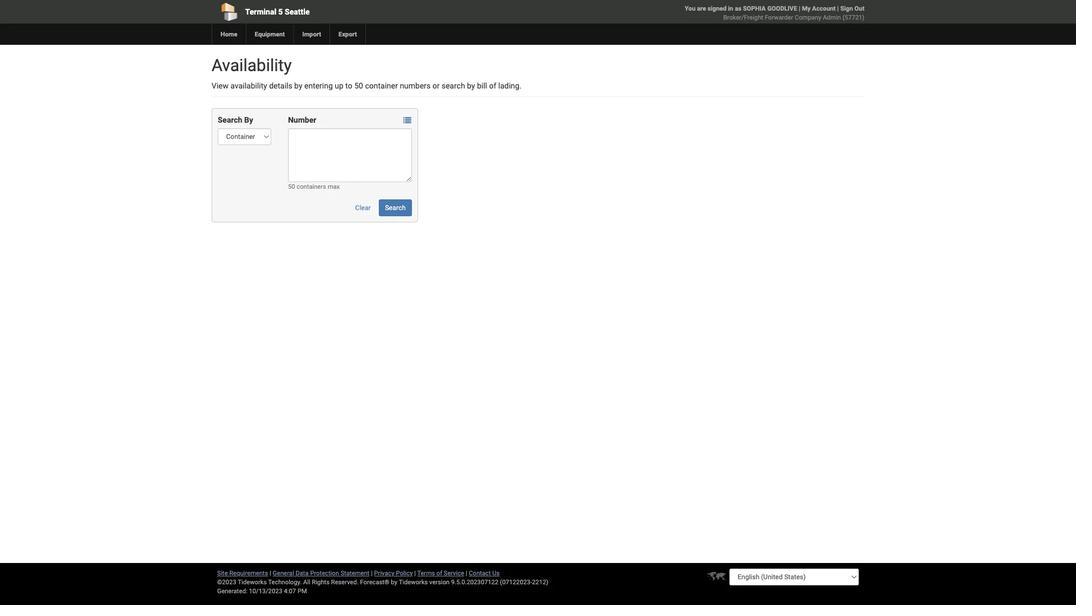 Task type: locate. For each thing, give the bounding box(es) containing it.
search for search by
[[218, 115, 242, 125]]

seattle
[[285, 7, 310, 16]]

1 horizontal spatial 50
[[355, 81, 363, 90]]

of up "version"
[[437, 570, 443, 577]]

statement
[[341, 570, 370, 577]]

search right clear button
[[385, 204, 406, 212]]

by down privacy policy link
[[391, 579, 398, 586]]

50 left containers
[[288, 183, 295, 190]]

0 vertical spatial of
[[490, 81, 497, 90]]

forecast®
[[360, 579, 390, 586]]

| up tideworks
[[415, 570, 416, 577]]

export link
[[330, 24, 366, 45]]

0 horizontal spatial search
[[218, 115, 242, 125]]

out
[[855, 5, 865, 12]]

| left my
[[799, 5, 801, 12]]

by inside site requirements | general data protection statement | privacy policy | terms of service | contact us ©2023 tideworks technology. all rights reserved. forecast® by tideworks version 9.5.0.202307122 (07122023-2212) generated: 10/13/2023 4:07 pm
[[391, 579, 398, 586]]

terminal
[[245, 7, 277, 16]]

(57721)
[[843, 14, 865, 21]]

1 vertical spatial search
[[385, 204, 406, 212]]

by
[[295, 81, 303, 90], [467, 81, 475, 90], [391, 579, 398, 586]]

terminal 5 seattle link
[[212, 0, 474, 24]]

of right bill
[[490, 81, 497, 90]]

you
[[685, 5, 696, 12]]

0 horizontal spatial of
[[437, 570, 443, 577]]

export
[[339, 31, 357, 38]]

of
[[490, 81, 497, 90], [437, 570, 443, 577]]

1 horizontal spatial search
[[385, 204, 406, 212]]

search
[[218, 115, 242, 125], [385, 204, 406, 212]]

1 horizontal spatial by
[[391, 579, 398, 586]]

requirements
[[230, 570, 268, 577]]

reserved.
[[331, 579, 359, 586]]

terms
[[418, 570, 435, 577]]

by right details
[[295, 81, 303, 90]]

by
[[244, 115, 253, 125]]

0 vertical spatial search
[[218, 115, 242, 125]]

0 horizontal spatial 50
[[288, 183, 295, 190]]

numbers
[[400, 81, 431, 90]]

search
[[442, 81, 465, 90]]

10/13/2023
[[249, 588, 283, 595]]

by left bill
[[467, 81, 475, 90]]

50 containers max
[[288, 183, 340, 190]]

|
[[799, 5, 801, 12], [838, 5, 839, 12], [270, 570, 271, 577], [371, 570, 373, 577], [415, 570, 416, 577], [466, 570, 468, 577]]

details
[[269, 81, 293, 90]]

50
[[355, 81, 363, 90], [288, 183, 295, 190]]

site requirements link
[[217, 570, 268, 577]]

general
[[273, 570, 294, 577]]

container
[[365, 81, 398, 90]]

up
[[335, 81, 344, 90]]

my
[[803, 5, 811, 12]]

| up 'forecast®'
[[371, 570, 373, 577]]

sign
[[841, 5, 854, 12]]

my account link
[[803, 5, 836, 12]]

policy
[[396, 570, 413, 577]]

1 vertical spatial of
[[437, 570, 443, 577]]

availability
[[231, 81, 267, 90]]

entering
[[305, 81, 333, 90]]

you are signed in as sophia goodlive | my account | sign out broker/freight forwarder company admin (57721)
[[685, 5, 865, 21]]

are
[[698, 5, 707, 12]]

equipment
[[255, 31, 285, 38]]

sign out link
[[841, 5, 865, 12]]

search inside button
[[385, 204, 406, 212]]

0 vertical spatial 50
[[355, 81, 363, 90]]

50 right to
[[355, 81, 363, 90]]

privacy policy link
[[374, 570, 413, 577]]

site requirements | general data protection statement | privacy policy | terms of service | contact us ©2023 tideworks technology. all rights reserved. forecast® by tideworks version 9.5.0.202307122 (07122023-2212) generated: 10/13/2023 4:07 pm
[[217, 570, 549, 595]]

1 vertical spatial 50
[[288, 183, 295, 190]]

search left the by
[[218, 115, 242, 125]]

search for search
[[385, 204, 406, 212]]



Task type: vqa. For each thing, say whether or not it's contained in the screenshot.
the 'Site Requirements | General Data Protection Statement | Privacy Policy | Terms of Service | Contact Us ©2023 Tideworks Technology. All Rights Reserved. Forecast® by Tideworks version 9.5.0.202307122 (07122023-2212) Generated: 10/13/2023 1:36 PM'
no



Task type: describe. For each thing, give the bounding box(es) containing it.
generated:
[[217, 588, 248, 595]]

site
[[217, 570, 228, 577]]

search by
[[218, 115, 253, 125]]

version
[[430, 579, 450, 586]]

home link
[[212, 24, 246, 45]]

contact
[[469, 570, 491, 577]]

number
[[288, 115, 317, 125]]

goodlive
[[768, 5, 798, 12]]

account
[[813, 5, 836, 12]]

search button
[[379, 200, 412, 217]]

show list image
[[404, 116, 412, 124]]

admin
[[824, 14, 842, 21]]

©2023 tideworks
[[217, 579, 267, 586]]

us
[[493, 570, 500, 577]]

| up 9.5.0.202307122
[[466, 570, 468, 577]]

of inside site requirements | general data protection statement | privacy policy | terms of service | contact us ©2023 tideworks technology. all rights reserved. forecast® by tideworks version 9.5.0.202307122 (07122023-2212) generated: 10/13/2023 4:07 pm
[[437, 570, 443, 577]]

view availability details by entering up to 50 container numbers or search by bill of lading.
[[212, 81, 522, 90]]

2 horizontal spatial by
[[467, 81, 475, 90]]

or
[[433, 81, 440, 90]]

equipment link
[[246, 24, 294, 45]]

5
[[279, 7, 283, 16]]

broker/freight
[[724, 14, 764, 21]]

data
[[296, 570, 309, 577]]

rights
[[312, 579, 330, 586]]

containers
[[297, 183, 326, 190]]

general data protection statement link
[[273, 570, 370, 577]]

| left general
[[270, 570, 271, 577]]

terminal 5 seattle
[[245, 7, 310, 16]]

service
[[444, 570, 465, 577]]

availability
[[212, 55, 292, 75]]

terms of service link
[[418, 570, 465, 577]]

pm
[[298, 588, 307, 595]]

view
[[212, 81, 229, 90]]

contact us link
[[469, 570, 500, 577]]

protection
[[310, 570, 339, 577]]

9.5.0.202307122
[[452, 579, 499, 586]]

Number text field
[[288, 128, 412, 182]]

1 horizontal spatial of
[[490, 81, 497, 90]]

import link
[[294, 24, 330, 45]]

home
[[221, 31, 238, 38]]

import
[[303, 31, 321, 38]]

clear button
[[349, 200, 377, 217]]

to
[[346, 81, 353, 90]]

in
[[729, 5, 734, 12]]

technology.
[[268, 579, 302, 586]]

sophia
[[744, 5, 766, 12]]

clear
[[356, 204, 371, 212]]

signed
[[708, 5, 727, 12]]

tideworks
[[399, 579, 428, 586]]

| left the sign
[[838, 5, 839, 12]]

(07122023-
[[500, 579, 532, 586]]

bill
[[477, 81, 488, 90]]

as
[[735, 5, 742, 12]]

forwarder
[[765, 14, 794, 21]]

company
[[795, 14, 822, 21]]

4:07
[[284, 588, 296, 595]]

lading.
[[499, 81, 522, 90]]

max
[[328, 183, 340, 190]]

2212)
[[532, 579, 549, 586]]

0 horizontal spatial by
[[295, 81, 303, 90]]

all
[[303, 579, 311, 586]]

privacy
[[374, 570, 395, 577]]



